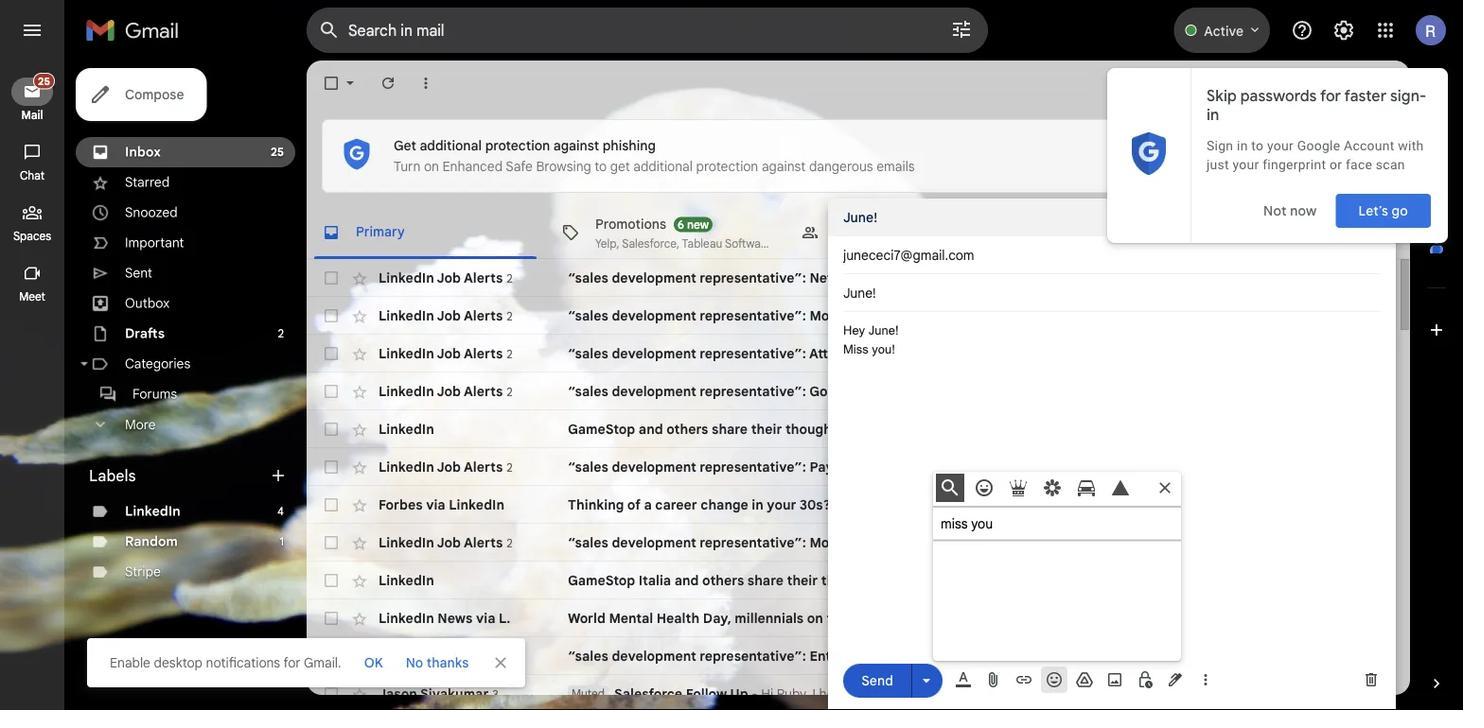 Task type: locate. For each thing, give the bounding box(es) containing it.
representative up 'enterprise'
[[1018, 270, 1117, 286]]

tab list containing promotions
[[307, 206, 1410, 259]]

their up your
[[751, 421, 782, 438]]

0 vertical spatial protection
[[485, 137, 550, 154]]

more down 'enterprise'
[[1138, 346, 1171, 362]]

sales up you!
[[867, 308, 902, 324]]

in
[[1000, 421, 1010, 438], [752, 497, 764, 514]]

- inside "link"
[[872, 346, 878, 362]]

cell
[[1327, 345, 1395, 364], [1327, 382, 1395, 401], [1327, 420, 1395, 439], [1327, 458, 1395, 477], [1327, 496, 1395, 515], [1327, 534, 1395, 553], [1327, 572, 1395, 591], [1327, 610, 1395, 629], [1327, 647, 1395, 666]]

representative":
[[700, 270, 806, 286], [700, 308, 806, 324], [700, 346, 806, 362], [700, 383, 806, 400], [700, 459, 806, 476], [700, 535, 806, 551], [700, 648, 806, 665]]

to inside 'world mental health day, millennials on track to retire and more top conversations' link
[[864, 611, 878, 627]]

0 horizontal spatial via
[[426, 497, 446, 514]]

hey june! miss you!
[[843, 324, 899, 356]]

alert containing enable desktop notifications for gmail.
[[30, 44, 1433, 688]]

development down interested on the bottom right
[[918, 459, 1004, 476]]

"sales for "sales development representative": motive - sales development representative, enterprise and more -
[[568, 308, 609, 324]]

3 "sales from the top
[[568, 346, 609, 362]]

more
[[1148, 270, 1181, 286], [1198, 308, 1231, 324], [1138, 346, 1171, 362], [1157, 383, 1190, 400], [1217, 459, 1250, 476], [1169, 535, 1201, 551], [947, 611, 980, 627], [1160, 648, 1193, 665]]

sales for payscale
[[880, 459, 915, 476]]

1 representative": from the top
[[700, 270, 806, 286]]

"sales development representative": morning brew - sales development representative and more
[[568, 535, 1201, 551]]

thoughts down govly
[[786, 421, 844, 438]]

1 cell from the top
[[1327, 345, 1395, 364]]

snoozed link
[[125, 204, 178, 221]]

sales up "more send options" image
[[903, 648, 938, 665]]

7 development from the top
[[612, 648, 696, 665]]

news
[[438, 611, 473, 627]]

others up "day,"
[[702, 573, 744, 589]]

gamestop up "world"
[[568, 573, 635, 589]]

3 linkedin job alerts 2 from the top
[[379, 345, 513, 362]]

representative": for govly
[[700, 383, 806, 400]]

"sales for "sales development representative": payscale - sales development representative, mid market and more
[[568, 459, 609, 476]]

12 row from the top
[[307, 676, 1395, 711]]

1 vertical spatial against
[[762, 159, 806, 175]]

change
[[701, 497, 748, 514]]

june! up you!
[[869, 324, 899, 338]]

6 cell from the top
[[1327, 534, 1395, 553]]

and up 'enterprise'
[[1120, 270, 1144, 286]]

refresh image
[[379, 74, 398, 93]]

sales up 'tips'
[[880, 459, 915, 476]]

6 row from the top
[[307, 449, 1395, 487]]

representative inside "link"
[[1008, 346, 1107, 362]]

1 "sales from the top
[[568, 270, 609, 286]]

4 linkedin job alerts 2 from the top
[[379, 383, 513, 400]]

labels heading
[[89, 467, 269, 486]]

linkedin
[[777, 237, 821, 251], [379, 270, 434, 286], [379, 307, 434, 324], [379, 345, 434, 362], [379, 383, 434, 400], [379, 421, 434, 438], [867, 421, 923, 438], [379, 459, 434, 475], [449, 497, 505, 514], [125, 504, 181, 520], [379, 535, 434, 551], [379, 573, 434, 589], [903, 573, 959, 589], [379, 611, 434, 627], [379, 648, 434, 665]]

1 vertical spatial to
[[864, 611, 878, 627]]

7 row from the top
[[307, 487, 1395, 524]]

oct left the 10
[[1344, 688, 1365, 702]]

additional
[[420, 137, 482, 154], [634, 159, 693, 175]]

6 development from the top
[[612, 535, 696, 551]]

via
[[426, 497, 446, 514], [476, 611, 496, 627]]

brew
[[866, 535, 899, 551]]

Search emojis text field
[[933, 508, 1181, 542]]

0 vertical spatial to
[[595, 159, 607, 175]]

4 "sales from the top
[[568, 383, 609, 400]]

insert link ‪(⌘k)‬ image
[[1015, 671, 1034, 690]]

development up "sales development representative": govly - sales development representative (sdr) and more link
[[919, 346, 1005, 362]]

1 vertical spatial additional
[[634, 159, 693, 175]]

sales down "sales development representative": motive - sales development representative, enterprise and more -
[[881, 346, 916, 362]]

6 "sales from the top
[[568, 535, 609, 551]]

yelp,
[[595, 237, 620, 251]]

and right retire
[[919, 611, 944, 627]]

more image
[[417, 74, 435, 93]]

insert emoji ‪(⌘⇧2)‬ image
[[1045, 671, 1064, 690]]

muted salesforce follow up -
[[572, 686, 761, 703]]

development
[[612, 270, 696, 286], [612, 308, 696, 324], [612, 346, 696, 362], [612, 383, 696, 400], [612, 459, 696, 476], [612, 535, 696, 551], [612, 648, 696, 665]]

row
[[307, 259, 1395, 297], [307, 297, 1395, 335], [307, 335, 1395, 373], [307, 373, 1395, 411], [307, 411, 1456, 449], [307, 449, 1395, 487], [307, 487, 1395, 524], [307, 524, 1395, 562], [307, 562, 1463, 600], [307, 600, 1395, 638], [307, 638, 1395, 676], [307, 676, 1395, 711]]

sales down will
[[912, 535, 946, 551]]

development down junececi7@gmail.com on the top right of the page
[[929, 270, 1015, 286]]

5 "sales from the top
[[568, 459, 609, 476]]

attentive
[[809, 346, 868, 362]]

gamestop for gamestop and others share their thoughts on linkedin
[[568, 421, 635, 438]]

top
[[983, 611, 1005, 627]]

None checkbox
[[322, 74, 341, 93], [322, 307, 341, 326], [322, 345, 341, 364], [322, 420, 341, 439], [322, 572, 341, 591], [322, 610, 341, 629], [322, 685, 341, 704], [322, 74, 341, 93], [322, 307, 341, 326], [322, 345, 341, 364], [322, 420, 341, 439], [322, 572, 341, 591], [322, 610, 341, 629], [322, 685, 341, 704]]

development inside "sales development representative": morning brew - sales development representative and more link
[[612, 535, 696, 551]]

inbox
[[125, 144, 161, 160]]

development for motive
[[905, 308, 991, 324]]

for
[[283, 655, 301, 672]]

cell for "sales development representative": govly - sales development representative (sdr) and more link
[[1327, 382, 1395, 401]]

important
[[125, 235, 184, 251]]

Subject field
[[843, 284, 1381, 303]]

development inside "link"
[[919, 346, 1005, 362]]

linkedin inside promotions, 6 new messages, tab
[[777, 237, 821, 251]]

"sales development representative": morning brew - sales development representative and more link
[[568, 534, 1291, 553]]

development for netradyne
[[929, 270, 1015, 286]]

gamestop ha recentemente pubblicato i… ͏ ͏ ͏ ͏ ͏ ͏ ͏ ͏ ͏ ͏ ͏ ͏ ͏ ͏ ͏ ͏ ͏ ͏ ͏ ͏ ͏ ͏ ͏ ͏ ͏ ͏ ͏ ͏ ͏ ͏ ͏ ͏ ͏ ͏ ͏ ͏ ͏ ͏ ͏ ͏ ͏ ͏ ͏ ͏ ͏ ͏ ͏ ͏ ͏ ͏ ͏ ͏ ͏ ͏ ͏ ͏ ͏ ͏ ͏ ͏ ͏ ͏ ͏ ͏ ͏ ͏ ͏ ͏ ͏ ͏ ͏
[[971, 573, 1463, 589]]

1:00 pm
[[1338, 271, 1380, 285]]

6 representative": from the top
[[700, 535, 806, 551]]

on
[[424, 159, 439, 175], [848, 421, 864, 438], [883, 573, 900, 589], [807, 611, 823, 627]]

1 horizontal spatial against
[[762, 159, 806, 175]]

representative, for mid
[[1008, 459, 1110, 476]]

1 vertical spatial 25
[[271, 145, 284, 160]]

on right turn in the top of the page
[[424, 159, 439, 175]]

8 cell from the top
[[1327, 610, 1395, 629]]

these
[[833, 497, 873, 514]]

representative, down subject field
[[994, 308, 1096, 324]]

2 representative": from the top
[[700, 308, 806, 324]]

compose button
[[76, 68, 207, 121]]

0 vertical spatial 25
[[38, 75, 50, 88]]

share up change
[[712, 421, 748, 438]]

representative, down the upcoming
[[1008, 459, 1110, 476]]

1 horizontal spatial via
[[476, 611, 496, 627]]

development inside "sales development representative": govly - sales development representative (sdr) and more link
[[612, 383, 696, 400]]

more send options image
[[917, 672, 936, 691]]

and up the pubblicato
[[1141, 535, 1165, 551]]

representative": for motive
[[700, 308, 806, 324]]

development for payscale
[[918, 459, 1004, 476]]

2 development from the top
[[612, 308, 696, 324]]

3 row from the top
[[307, 335, 1395, 373]]

cell for 'world mental health day, millennials on track to retire and more top conversations' link
[[1327, 610, 1395, 629]]

starred link
[[125, 174, 170, 191]]

representative,
[[994, 308, 1096, 324], [1008, 459, 1110, 476]]

None checkbox
[[322, 269, 341, 288], [322, 382, 341, 401], [322, 458, 341, 477], [322, 496, 341, 515], [322, 534, 341, 553], [322, 269, 341, 288], [322, 382, 341, 401], [322, 458, 341, 477], [322, 496, 341, 515], [322, 534, 341, 553]]

against
[[554, 137, 599, 154], [762, 159, 806, 175]]

dangerous
[[809, 159, 873, 175]]

gamestop up thinking
[[568, 421, 635, 438]]

thoughts
[[786, 421, 844, 438], [821, 573, 880, 589]]

1 vertical spatial representative,
[[1008, 459, 1110, 476]]

alerts inside promotions, 6 new messages, tab
[[845, 237, 875, 251]]

1 development from the top
[[612, 270, 696, 286]]

millennials
[[735, 611, 804, 627]]

development inside "sales development representative": attentive - sales development representative and more "link"
[[612, 346, 696, 362]]

11 row from the top
[[307, 638, 1395, 676]]

"sales development representative": attentive - sales development representative and more
[[568, 346, 1171, 362]]

4 cell from the top
[[1327, 458, 1395, 477]]

tableau
[[682, 237, 723, 251]]

representative up the (sdr)
[[1008, 346, 1107, 362]]

4 representative": from the top
[[700, 383, 806, 400]]

main menu image
[[21, 19, 44, 42]]

motive
[[810, 308, 854, 324]]

1 vertical spatial oct
[[1344, 688, 1365, 702]]

safe
[[506, 159, 533, 175]]

june! down dangerous
[[843, 209, 878, 226]]

tab list
[[1410, 61, 1463, 643], [307, 206, 1410, 259]]

interested
[[936, 421, 997, 438]]

thinking of a career change in your 30s? these tips will help you find success -
[[568, 497, 1082, 514]]

enable desktop notifications for gmail.
[[110, 655, 341, 672]]

day,
[[703, 611, 732, 627]]

drafts
[[125, 326, 165, 342]]

discard draft ‪(⌘⇧d)‬ image
[[1362, 671, 1381, 690]]

spaces heading
[[0, 229, 64, 244]]

development for "sales development representative": payscale - sales development representative, mid market and more
[[612, 459, 696, 476]]

and right italia
[[675, 573, 699, 589]]

1 horizontal spatial to
[[864, 611, 878, 627]]

7 "sales from the top
[[568, 648, 609, 665]]

development for "sales development representative": attentive - sales development representative and more
[[612, 346, 696, 362]]

and up the 'a'
[[639, 421, 663, 438]]

0 vertical spatial june!
[[843, 209, 878, 226]]

1 horizontal spatial their
[[787, 573, 818, 589]]

sales
[[891, 270, 926, 286], [867, 308, 902, 324], [881, 346, 916, 362], [860, 383, 895, 400], [880, 459, 915, 476], [912, 535, 946, 551], [903, 648, 938, 665]]

thinking
[[568, 497, 624, 514]]

support image
[[1291, 19, 1314, 42]]

to right track
[[864, 611, 878, 627]]

additional down phishing
[[634, 159, 693, 175]]

"sales
[[568, 270, 609, 286], [568, 308, 609, 324], [568, 346, 609, 362], [568, 383, 609, 400], [568, 459, 609, 476], [568, 535, 609, 551], [568, 648, 609, 665]]

Search in mail text field
[[348, 21, 897, 40]]

0 vertical spatial via
[[426, 497, 446, 514]]

more up titles…
[[1157, 383, 1190, 400]]

oct left 15
[[1345, 309, 1366, 323]]

more left top
[[947, 611, 980, 627]]

representative up the
[[987, 383, 1086, 400]]

get additional protection against phishing turn on enhanced safe browsing to get additional protection against dangerous emails
[[394, 137, 915, 175]]

0 vertical spatial others
[[667, 421, 709, 438]]

1 vertical spatial share
[[748, 573, 784, 589]]

via left l.
[[476, 611, 496, 627]]

against up browsing
[[554, 137, 599, 154]]

0 vertical spatial representative,
[[994, 308, 1096, 324]]

protection up safe
[[485, 137, 550, 154]]

health
[[657, 611, 700, 627]]

2 cell from the top
[[1327, 382, 1395, 401]]

in left your
[[752, 497, 764, 514]]

and right 'enterprise'
[[1170, 308, 1195, 324]]

4 development from the top
[[612, 383, 696, 400]]

linkedin job alerts 2 for "sales development representative": payscale - sales development representative, mid market and more
[[379, 459, 513, 475]]

their up world mental health day, millennials on track to retire and more top conversations
[[787, 573, 818, 589]]

linkedin job alerts 2 for "sales development representative": attentive - sales development representative and more
[[379, 345, 513, 362]]

5 representative": from the top
[[700, 459, 806, 476]]

sales for netradyne
[[891, 270, 926, 286]]

tab list up netradyne
[[307, 206, 1410, 259]]

via right 'forbes' on the bottom of the page
[[426, 497, 446, 514]]

to left the get
[[595, 159, 607, 175]]

additional up enhanced
[[420, 137, 482, 154]]

mental
[[609, 611, 653, 627]]

2 linkedin job alerts 2 from the top
[[379, 307, 513, 324]]

more up the pubblicato
[[1169, 535, 1201, 551]]

promotions
[[595, 216, 666, 233]]

development for "sales development representative": morning brew - sales development representative and more
[[612, 535, 696, 551]]

row containing linkedin news via l.
[[307, 600, 1395, 638]]

upcoming
[[1037, 421, 1097, 438]]

0 vertical spatial their
[[751, 421, 782, 438]]

others up career
[[667, 421, 709, 438]]

junececi7@gmail.com
[[843, 247, 975, 264]]

forums link
[[133, 386, 177, 403]]

3 development from the top
[[612, 346, 696, 362]]

͏
[[1188, 421, 1191, 438], [1191, 421, 1195, 438], [1195, 421, 1198, 438], [1198, 421, 1201, 438], [1201, 421, 1205, 438], [1205, 421, 1208, 438], [1208, 421, 1211, 438], [1211, 421, 1215, 438], [1215, 421, 1218, 438], [1218, 421, 1222, 438], [1222, 421, 1225, 438], [1225, 421, 1228, 438], [1228, 421, 1232, 438], [1232, 421, 1235, 438], [1235, 421, 1239, 438], [1239, 421, 1242, 438], [1242, 421, 1245, 438], [1245, 421, 1249, 438], [1249, 421, 1252, 438], [1252, 421, 1256, 438], [1256, 421, 1259, 438], [1259, 421, 1262, 438], [1262, 421, 1266, 438], [1266, 421, 1269, 438], [1269, 421, 1273, 438], [1273, 421, 1276, 438], [1276, 421, 1279, 438], [1279, 421, 1283, 438], [1283, 421, 1286, 438], [1286, 421, 1290, 438], [1290, 421, 1293, 438], [1293, 421, 1296, 438], [1296, 421, 1300, 438], [1300, 421, 1303, 438], [1303, 421, 1306, 438], [1306, 421, 1310, 438], [1310, 421, 1313, 438], [1313, 421, 1317, 438], [1317, 421, 1320, 438], [1320, 421, 1323, 438], [1323, 421, 1327, 438], [1327, 421, 1330, 438], [1330, 421, 1334, 438], [1334, 421, 1337, 438], [1337, 421, 1340, 438], [1340, 421, 1344, 438], [1344, 421, 1347, 438], [1347, 421, 1351, 438], [1351, 421, 1354, 438], [1354, 421, 1357, 438], [1357, 421, 1361, 438], [1361, 421, 1364, 438], [1364, 421, 1368, 438], [1368, 421, 1371, 438], [1371, 421, 1374, 438], [1374, 421, 1378, 438], [1378, 421, 1381, 438], [1381, 421, 1385, 438], [1385, 421, 1388, 438], [1388, 421, 1391, 438], [1391, 421, 1395, 438], [1395, 421, 1398, 438], [1398, 421, 1401, 438], [1401, 421, 1405, 438], [1405, 421, 1408, 438], [1408, 421, 1412, 438], [1412, 421, 1415, 438], [1415, 421, 1418, 438], [1418, 421, 1422, 438], [1422, 421, 1425, 438], [1425, 421, 1429, 438], [1429, 421, 1432, 438], [1432, 421, 1435, 438], [1435, 421, 1439, 438], [1439, 421, 1442, 438], [1442, 421, 1446, 438], [1446, 421, 1449, 438], [1449, 421, 1452, 438], [1452, 421, 1456, 438], [1223, 573, 1227, 589], [1227, 573, 1230, 589], [1230, 573, 1234, 589], [1234, 573, 1237, 589], [1237, 573, 1240, 589], [1240, 573, 1244, 589], [1244, 573, 1247, 589], [1247, 573, 1250, 589], [1250, 573, 1254, 589], [1254, 573, 1257, 589], [1257, 573, 1261, 589], [1261, 573, 1264, 589], [1264, 573, 1267, 589], [1267, 573, 1271, 589], [1271, 573, 1274, 589], [1274, 573, 1278, 589], [1278, 573, 1281, 589], [1281, 573, 1284, 589], [1284, 573, 1288, 589], [1288, 573, 1291, 589], [1291, 573, 1295, 589], [1295, 573, 1298, 589], [1298, 573, 1301, 589], [1301, 573, 1305, 589], [1305, 573, 1308, 589], [1308, 573, 1312, 589], [1312, 573, 1315, 589], [1315, 573, 1318, 589], [1318, 573, 1322, 589], [1322, 573, 1325, 589], [1325, 573, 1329, 589], [1329, 573, 1332, 589], [1332, 573, 1335, 589], [1335, 573, 1339, 589], [1339, 573, 1342, 589], [1342, 573, 1345, 589], [1345, 573, 1349, 589], [1349, 573, 1352, 589], [1352, 573, 1356, 589], [1356, 573, 1359, 589], [1359, 573, 1362, 589], [1362, 573, 1366, 589], [1366, 573, 1369, 589], [1369, 573, 1373, 589], [1373, 573, 1376, 589], [1376, 573, 1379, 589], [1379, 573, 1383, 589], [1383, 573, 1386, 589], [1386, 573, 1390, 589], [1390, 573, 1393, 589], [1393, 573, 1396, 589], [1396, 573, 1400, 589], [1400, 573, 1403, 589], [1403, 573, 1407, 589], [1407, 573, 1410, 589], [1410, 573, 1413, 589], [1413, 573, 1417, 589], [1417, 573, 1420, 589], [1420, 573, 1424, 589], [1424, 573, 1427, 589], [1427, 573, 1430, 589], [1430, 573, 1434, 589], [1434, 573, 1437, 589], [1437, 573, 1440, 589], [1440, 573, 1444, 589], [1444, 573, 1447, 589], [1447, 573, 1451, 589], [1451, 573, 1454, 589], [1454, 573, 1457, 589], [1457, 573, 1461, 589], [1461, 573, 1463, 589]]

and down 'enterprise'
[[1110, 346, 1135, 362]]

gamestop up top
[[971, 573, 1035, 589]]

representative": for morning
[[700, 535, 806, 551]]

and down interested in the upcoming holiday titles… ͏ ͏ ͏ ͏ ͏ ͏ ͏ ͏ ͏ ͏ ͏ ͏ ͏ ͏ ͏ ͏ ͏ ͏ ͏ ͏ ͏ ͏ ͏ ͏ ͏ ͏ ͏ ͏ ͏ ͏ ͏ ͏ ͏ ͏ ͏ ͏ ͏ ͏ ͏ ͏ ͏ ͏ ͏ ͏ ͏ ͏ ͏ ͏ ͏ ͏ ͏ ͏ ͏ ͏ ͏ ͏ ͏ ͏ ͏ ͏ ͏ ͏ ͏ ͏ ͏ ͏ ͏ ͏ ͏ ͏ ͏ ͏ ͏ ͏ ͏ ͏ ͏ ͏ ͏
[[1190, 459, 1214, 476]]

5 cell from the top
[[1327, 496, 1395, 515]]

promotions, 6 new messages, tab
[[546, 206, 875, 259]]

find
[[988, 497, 1014, 514]]

navigation
[[0, 61, 66, 711]]

share up millennials
[[748, 573, 784, 589]]

0 horizontal spatial against
[[554, 137, 599, 154]]

june!
[[843, 209, 878, 226], [869, 324, 899, 338]]

5 linkedin job alerts 2 from the top
[[379, 459, 513, 475]]

1 vertical spatial june!
[[869, 324, 899, 338]]

development inside "sales development representative": payscale - sales development representative, mid market and more link
[[612, 459, 696, 476]]

payscale
[[810, 459, 868, 476]]

development up "sales development representative": attentive - sales development representative and more "link"
[[905, 308, 991, 324]]

forbes via linkedin
[[379, 497, 505, 514]]

share
[[712, 421, 748, 438], [748, 573, 784, 589]]

sales down the "sales development representative": attentive - sales development representative and more
[[860, 383, 895, 400]]

no thanks
[[406, 655, 469, 672]]

thoughts up track
[[821, 573, 880, 589]]

sales down junececi7@gmail.com on the top right of the page
[[891, 270, 926, 286]]

0 horizontal spatial 25
[[38, 75, 50, 88]]

10 row from the top
[[307, 600, 1395, 638]]

7 representative": from the top
[[700, 648, 806, 665]]

tab list inside main content
[[307, 206, 1410, 259]]

representative for "sales development representative": attentive - sales development representative and more
[[1008, 346, 1107, 362]]

0 horizontal spatial additional
[[420, 137, 482, 154]]

3
[[493, 688, 499, 702]]

career
[[655, 497, 697, 514]]

enterprise
[[1100, 308, 1167, 324]]

"sales for "sales development representative": morning brew - sales development representative and more
[[568, 535, 609, 551]]

1 vertical spatial others
[[702, 573, 744, 589]]

0 horizontal spatial in
[[752, 497, 764, 514]]

development for "sales development representative": govly - sales development representative (sdr) and more
[[612, 383, 696, 400]]

1 horizontal spatial 25
[[271, 145, 284, 160]]

0 horizontal spatial protection
[[485, 137, 550, 154]]

representative": inside "link"
[[700, 346, 806, 362]]

1 vertical spatial via
[[476, 611, 496, 627]]

miss
[[843, 342, 869, 356]]

in left the
[[1000, 421, 1010, 438]]

tue, oct 10, 2023, 8:02 am element
[[1344, 685, 1380, 704]]

(sdr)
[[1089, 383, 1126, 400]]

development inside "sales development representative": enterpret - sr. sales development representative and more link
[[612, 648, 696, 665]]

1 horizontal spatial in
[[1000, 421, 1010, 438]]

"sales for "sales development representative": govly - sales development representative (sdr) and more
[[568, 383, 609, 400]]

sales inside "link"
[[881, 346, 916, 362]]

representative": for netradyne
[[700, 270, 806, 286]]

random
[[125, 534, 178, 550]]

9 cell from the top
[[1327, 647, 1395, 666]]

15
[[1368, 309, 1380, 323]]

and
[[1120, 270, 1144, 286], [1170, 308, 1195, 324], [1110, 346, 1135, 362], [1130, 383, 1154, 400], [639, 421, 663, 438], [1190, 459, 1214, 476], [1141, 535, 1165, 551], [675, 573, 699, 589], [919, 611, 944, 627], [1132, 648, 1157, 665]]

representative for "sales development representative": govly - sales development representative (sdr) and more
[[987, 383, 1086, 400]]

1 vertical spatial protection
[[696, 159, 759, 175]]

development down "sales development representative": attentive - sales development representative and more "link"
[[898, 383, 984, 400]]

main content
[[307, 61, 1463, 711]]

0 vertical spatial oct
[[1345, 309, 1366, 323]]

1 linkedin job alerts 2 from the top
[[379, 270, 513, 286]]

attach files image
[[984, 671, 1003, 690]]

against left dangerous
[[762, 159, 806, 175]]

2 "sales from the top
[[568, 308, 609, 324]]

"sales inside "link"
[[568, 346, 609, 362]]

enable
[[110, 655, 150, 672]]

alert
[[30, 44, 1433, 688]]

"sales development representative": govly - sales development representative (sdr) and more link
[[568, 382, 1291, 401]]

0 horizontal spatial to
[[595, 159, 607, 175]]

3 representative": from the top
[[700, 346, 806, 362]]

will
[[904, 497, 926, 514]]

insert files using drive image
[[1075, 671, 1094, 690]]

6 linkedin job alerts 2 from the top
[[379, 535, 513, 551]]

representative for "sales development representative": netradyne - sales development representative and more -
[[1018, 270, 1117, 286]]

5 development from the top
[[612, 459, 696, 476]]

protection up new
[[696, 159, 759, 175]]

mail
[[21, 108, 43, 123]]



Task type: describe. For each thing, give the bounding box(es) containing it.
sr.
[[884, 648, 900, 665]]

categories link
[[125, 356, 191, 372]]

your
[[767, 497, 796, 514]]

representative": for enterpret
[[700, 648, 806, 665]]

"sales development representative": motive - sales development representative, enterprise and more -
[[568, 308, 1244, 324]]

salesforce
[[614, 686, 683, 703]]

forbes
[[379, 497, 423, 514]]

7 cell from the top
[[1327, 572, 1395, 591]]

search in mail image
[[312, 13, 346, 47]]

labels
[[89, 467, 136, 486]]

primary tab
[[307, 206, 544, 259]]

i…
[[1211, 573, 1223, 589]]

representative": for payscale
[[700, 459, 806, 476]]

1 vertical spatial thoughts
[[821, 573, 880, 589]]

thanks
[[427, 655, 469, 672]]

insert signature image
[[1166, 671, 1185, 690]]

representative": for attentive
[[700, 346, 806, 362]]

world mental health day, millennials on track to retire and more top conversations
[[568, 611, 1100, 627]]

the
[[1014, 421, 1034, 438]]

stripe
[[125, 564, 161, 581]]

Search in mail search field
[[307, 8, 988, 53]]

0 vertical spatial share
[[712, 421, 748, 438]]

italia
[[639, 573, 671, 589]]

on left track
[[807, 611, 823, 627]]

5 row from the top
[[307, 411, 1456, 449]]

development for attentive
[[919, 346, 1005, 362]]

market
[[1141, 459, 1186, 476]]

more up 'enterprise'
[[1148, 270, 1181, 286]]

oct for oct 10
[[1344, 688, 1365, 702]]

2 row from the top
[[307, 297, 1395, 335]]

row containing forbes via linkedin
[[307, 487, 1395, 524]]

spaces
[[13, 230, 51, 244]]

1 vertical spatial in
[[752, 497, 764, 514]]

8 row from the top
[[307, 524, 1395, 562]]

send
[[862, 673, 893, 689]]

turn
[[394, 159, 421, 175]]

important link
[[125, 235, 184, 251]]

inbox tip region
[[322, 119, 1395, 193]]

development for govly
[[898, 383, 984, 400]]

"sales development representative": payscale - sales development representative, mid market and more link
[[568, 458, 1291, 477]]

help
[[930, 497, 958, 514]]

enterpret
[[810, 648, 871, 665]]

sent link
[[125, 265, 152, 282]]

cell for "sales development representative": payscale - sales development representative, mid market and more link
[[1327, 458, 1395, 477]]

gamestop for gamestop italia and others share their thoughts on linkedin
[[568, 573, 635, 589]]

titles…
[[1148, 421, 1188, 438]]

tab list right 15
[[1410, 61, 1463, 643]]

more down interested in the upcoming holiday titles… ͏ ͏ ͏ ͏ ͏ ͏ ͏ ͏ ͏ ͏ ͏ ͏ ͏ ͏ ͏ ͏ ͏ ͏ ͏ ͏ ͏ ͏ ͏ ͏ ͏ ͏ ͏ ͏ ͏ ͏ ͏ ͏ ͏ ͏ ͏ ͏ ͏ ͏ ͏ ͏ ͏ ͏ ͏ ͏ ͏ ͏ ͏ ͏ ͏ ͏ ͏ ͏ ͏ ͏ ͏ ͏ ͏ ͏ ͏ ͏ ͏ ͏ ͏ ͏ ͏ ͏ ͏ ͏ ͏ ͏ ͏ ͏ ͏ ͏ ͏ ͏ ͏ ͏ ͏
[[1217, 459, 1250, 476]]

yelp, salesforce, tableau software, linkedin job alerts
[[595, 237, 875, 251]]

4
[[277, 505, 284, 519]]

and inside "link"
[[1110, 346, 1135, 362]]

ok
[[364, 655, 383, 672]]

mail heading
[[0, 108, 64, 123]]

on inside get additional protection against phishing turn on enhanced safe browsing to get additional protection against dangerous emails
[[424, 159, 439, 175]]

insert photo image
[[1106, 671, 1125, 690]]

cell for "sales development representative": attentive - sales development representative and more "link"
[[1327, 345, 1395, 364]]

development down find at the bottom of page
[[950, 535, 1036, 551]]

settings image
[[1333, 19, 1356, 42]]

"sales development representative": enterpret - sr. sales development representative and more link
[[568, 647, 1291, 666]]

linkedin job alerts 2 for "sales development representative": morning brew - sales development representative and more
[[379, 535, 513, 551]]

social, 18 new messages, tab
[[786, 206, 1024, 259]]

representative up "recentemente"
[[1039, 535, 1137, 551]]

desktop
[[154, 655, 203, 672]]

meet
[[19, 290, 45, 304]]

linkedin job alerts 2 for "sales development representative": govly - sales development representative (sdr) and more
[[379, 383, 513, 400]]

10
[[1368, 688, 1380, 702]]

forums
[[133, 386, 177, 403]]

meet heading
[[0, 290, 64, 305]]

to inside get additional protection against phishing turn on enhanced safe browsing to get additional protection against dangerous emails
[[595, 159, 607, 175]]

0 vertical spatial in
[[1000, 421, 1010, 438]]

"sales for "sales development representative": attentive - sales development representative and more
[[568, 346, 609, 362]]

more button
[[76, 410, 295, 440]]

conversations
[[1009, 611, 1100, 627]]

holiday
[[1100, 421, 1145, 438]]

25 link
[[11, 73, 55, 106]]

representative up insert files using drive icon
[[1031, 648, 1129, 665]]

sales for govly
[[860, 383, 895, 400]]

"sales for "sales development representative": netradyne - sales development representative and more -
[[568, 270, 609, 286]]

categories
[[125, 356, 191, 372]]

development for "sales development representative": netradyne - sales development representative and more -
[[612, 270, 696, 286]]

toggle confidential mode image
[[1136, 671, 1155, 690]]

tips
[[876, 497, 901, 514]]

0 horizontal spatial their
[[751, 421, 782, 438]]

1 horizontal spatial additional
[[634, 159, 693, 175]]

stripe link
[[125, 564, 161, 581]]

oct for oct 15
[[1345, 309, 1366, 323]]

sales for attentive
[[881, 346, 916, 362]]

jason
[[379, 686, 417, 703]]

notifications
[[206, 655, 280, 672]]

on down "sales development representative": morning brew - sales development representative and more
[[883, 573, 900, 589]]

linkedin news via l.
[[379, 611, 511, 627]]

you!
[[872, 342, 895, 356]]

development up attach files icon on the right bottom of the page
[[941, 648, 1027, 665]]

more inside "link"
[[1138, 346, 1171, 362]]

1 row from the top
[[307, 259, 1395, 297]]

main content containing get additional protection against phishing
[[307, 61, 1463, 711]]

software,
[[725, 237, 774, 251]]

advanced search options image
[[943, 10, 981, 48]]

ha
[[1038, 573, 1053, 589]]

"sales development representative": enterpret - sr. sales development representative and more
[[568, 648, 1193, 665]]

"sales for "sales development representative": enterpret - sr. sales development representative and more
[[568, 648, 609, 665]]

more options image
[[1200, 671, 1212, 690]]

ok link
[[357, 647, 391, 681]]

representative, for enterprise
[[994, 308, 1096, 324]]

phishing
[[603, 137, 656, 154]]

Message Body text field
[[843, 322, 1381, 645]]

enhanced
[[443, 159, 503, 175]]

social
[[835, 216, 873, 233]]

of
[[627, 497, 641, 514]]

more up insert signature image
[[1160, 648, 1193, 665]]

sales for motive
[[867, 308, 902, 324]]

1
[[280, 535, 284, 550]]

"sales development representative": attentive - sales development representative and more link
[[568, 345, 1291, 364]]

development for "sales development representative": motive - sales development representative, enterprise and more -
[[612, 308, 696, 324]]

gamestop italia and others share their thoughts on linkedin
[[568, 573, 959, 589]]

6
[[678, 218, 684, 232]]

no
[[406, 655, 423, 672]]

success
[[1017, 497, 1069, 514]]

outbox link
[[125, 295, 170, 312]]

up
[[730, 686, 748, 703]]

1 horizontal spatial protection
[[696, 159, 759, 175]]

recentemente
[[1056, 573, 1140, 589]]

0 vertical spatial against
[[554, 137, 599, 154]]

3 cell from the top
[[1327, 420, 1395, 439]]

navigation containing mail
[[0, 61, 66, 711]]

row containing jason sivakumar
[[307, 676, 1395, 711]]

gamestop for gamestop ha recentemente pubblicato i… ͏ ͏ ͏ ͏ ͏ ͏ ͏ ͏ ͏ ͏ ͏ ͏ ͏ ͏ ͏ ͏ ͏ ͏ ͏ ͏ ͏ ͏ ͏ ͏ ͏ ͏ ͏ ͏ ͏ ͏ ͏ ͏ ͏ ͏ ͏ ͏ ͏ ͏ ͏ ͏ ͏ ͏ ͏ ͏ ͏ ͏ ͏ ͏ ͏ ͏ ͏ ͏ ͏ ͏ ͏ ͏ ͏ ͏ ͏ ͏ ͏ ͏ ͏ ͏ ͏ ͏ ͏ ͏ ͏ ͏ ͏
[[971, 573, 1035, 589]]

more right 'enterprise'
[[1198, 308, 1231, 324]]

cell for "sales development representative": morning brew - sales development representative and more link on the bottom of page
[[1327, 534, 1395, 553]]

morning
[[810, 535, 863, 551]]

gmail.
[[304, 655, 341, 672]]

new
[[687, 218, 709, 232]]

cell for "sales development representative": enterpret - sr. sales development representative and more link
[[1327, 647, 1395, 666]]

development for "sales development representative": enterpret - sr. sales development representative and more
[[612, 648, 696, 665]]

"sales development representative": payscale - sales development representative, mid market and more
[[568, 459, 1250, 476]]

random link
[[125, 534, 178, 550]]

job inside promotions, 6 new messages, tab
[[823, 237, 842, 251]]

toggle split pane mode image
[[1342, 74, 1361, 93]]

and up toggle confidential mode icon on the right of the page
[[1132, 648, 1157, 665]]

inbox link
[[125, 144, 161, 160]]

chat
[[20, 169, 45, 183]]

6 new
[[678, 218, 709, 232]]

june! dialog
[[828, 199, 1396, 711]]

0 vertical spatial additional
[[420, 137, 482, 154]]

oct 15
[[1345, 309, 1380, 323]]

a
[[644, 497, 652, 514]]

more
[[125, 417, 156, 433]]

primary
[[356, 224, 405, 240]]

gmail image
[[85, 11, 188, 49]]

track
[[827, 611, 861, 627]]

"sales development representative": netradyne - sales development representative and more -
[[568, 270, 1193, 286]]

chat heading
[[0, 168, 64, 184]]

and right the (sdr)
[[1130, 383, 1154, 400]]

muted
[[572, 688, 605, 702]]

4 row from the top
[[307, 373, 1395, 411]]

june! inside hey june! miss you!
[[869, 324, 899, 338]]

on up payscale
[[848, 421, 864, 438]]

9 row from the top
[[307, 562, 1463, 600]]

1 vertical spatial their
[[787, 573, 818, 589]]

mid
[[1113, 459, 1137, 476]]

30s?
[[800, 497, 831, 514]]

0 vertical spatial thoughts
[[786, 421, 844, 438]]

get
[[394, 137, 416, 154]]



Task type: vqa. For each thing, say whether or not it's contained in the screenshot.
the leftmost TO
yes



